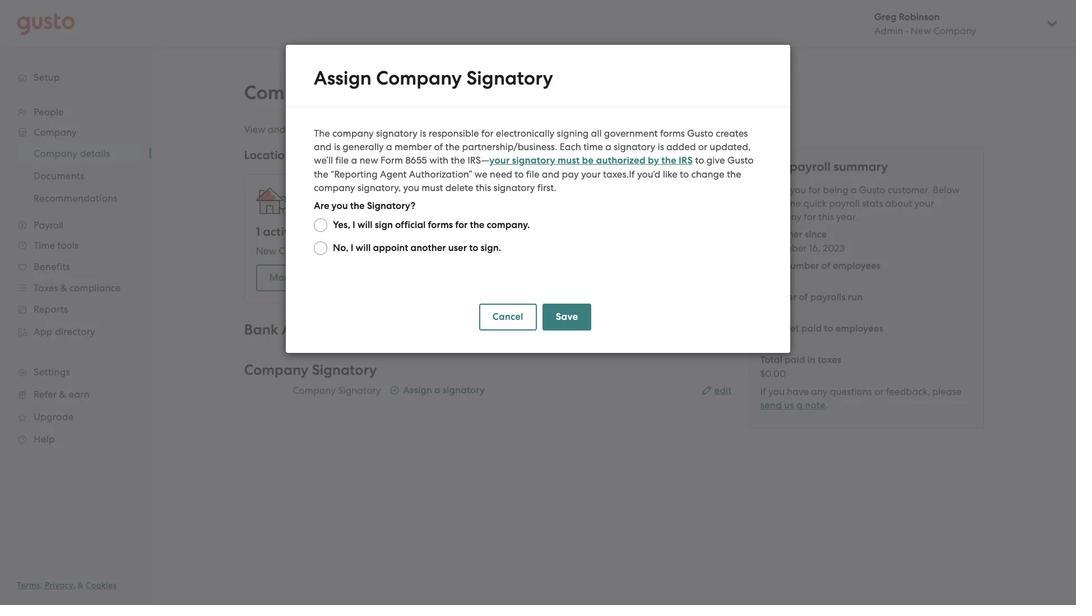 Task type: vqa. For each thing, say whether or not it's contained in the screenshot.
The "Terms , Privacy , & Cookies" at left bottom
yes



Task type: locate. For each thing, give the bounding box(es) containing it.
customer since november 16, 2023
[[760, 229, 845, 254]]

0 vertical spatial will
[[358, 219, 373, 231]]

each
[[560, 141, 581, 152]]

appoint
[[373, 242, 408, 254]]

is up member
[[420, 128, 426, 139]]

0 vertical spatial signatory
[[466, 67, 553, 90]]

and up time
[[580, 124, 598, 135]]

view
[[244, 124, 266, 135]]

to down the irs
[[680, 169, 689, 180]]

assign
[[314, 67, 372, 90], [403, 385, 432, 396]]

generally
[[343, 141, 384, 152]]

for up partnership/business.
[[481, 128, 494, 139]]

forms up 'another'
[[428, 219, 453, 231]]

total
[[760, 260, 782, 272], [760, 323, 782, 335], [760, 354, 782, 366]]

1 vertical spatial payroll
[[829, 198, 860, 209]]

total for total net paid to employees
[[760, 323, 782, 335]]

1 vertical spatial gusto
[[727, 155, 754, 166]]

pay
[[562, 169, 579, 180]]

location up new company has 1 active company location in 1 state
[[355, 225, 400, 239]]

in left state
[[459, 246, 467, 257]]

a inside if you have any questions or feedback, please send us a note .
[[797, 400, 803, 411]]

file up "first."
[[526, 169, 540, 180]]

the down we'll
[[314, 169, 328, 180]]

1 vertical spatial i
[[351, 242, 353, 254]]

total net paid to employees
[[760, 323, 883, 335]]

a right time
[[606, 141, 612, 152]]

active
[[263, 225, 297, 239], [348, 246, 374, 257]]

cookies button
[[86, 579, 117, 593]]

i right "yes,"
[[353, 219, 355, 231]]

you inside thank you for being a gusto customer. below are some quick payroll stats about your company for this year.
[[790, 184, 806, 196]]

, left privacy link on the left bottom
[[40, 581, 42, 591]]

0 horizontal spatial ,
[[40, 581, 42, 591]]

1 vertical spatial of
[[822, 260, 831, 272]]

signatory inside document
[[466, 67, 553, 90]]

1 vertical spatial active
[[348, 246, 374, 257]]

no, i will appoint another user to sign.
[[333, 242, 501, 254]]

total left net
[[760, 323, 782, 335]]

must up "pay"
[[558, 155, 580, 166]]

paid up $0.00
[[785, 354, 805, 366]]

1 horizontal spatial active
[[348, 246, 374, 257]]

of up with
[[434, 141, 443, 152]]

0 vertical spatial this
[[476, 182, 491, 193]]

1 horizontal spatial edit
[[714, 385, 732, 397]]

0 horizontal spatial must
[[422, 182, 443, 193]]

a right being
[[851, 184, 857, 196]]

company up authorized
[[600, 124, 641, 135]]

of down 2023
[[822, 260, 831, 272]]

your inside thank you for being a gusto customer. below are some quick payroll stats about your company for this year.
[[915, 198, 934, 209]]

0 horizontal spatial in
[[459, 246, 467, 257]]

1 vertical spatial edit
[[714, 385, 732, 397]]

gusto up added
[[687, 128, 714, 139]]

any
[[811, 386, 828, 397]]

us
[[784, 400, 794, 411]]

1 vertical spatial assign
[[403, 385, 432, 396]]

payroll
[[790, 159, 831, 174], [829, 198, 860, 209]]

assign a signatory button
[[390, 384, 485, 399]]

signatory up accounts
[[466, 67, 553, 90]]

we'll
[[314, 155, 333, 166]]

the up "yes,"
[[350, 200, 365, 212]]

gusto down updated, at the right top of the page
[[727, 155, 754, 166]]

i
[[353, 219, 355, 231], [351, 242, 353, 254]]

0 vertical spatial active
[[263, 225, 297, 239]]

0 vertical spatial assign
[[314, 67, 372, 90]]

you up send
[[769, 386, 785, 397]]

locations
[[377, 272, 419, 284]]

0 vertical spatial payroll
[[790, 159, 831, 174]]

if up send
[[760, 386, 766, 397]]

this down quick
[[819, 211, 834, 223]]

1 horizontal spatial this
[[819, 211, 834, 223]]

total for total number of employees
[[760, 260, 782, 272]]

0 vertical spatial if
[[629, 169, 635, 180]]

is
[[420, 128, 426, 139], [334, 141, 340, 152], [658, 141, 664, 152]]

total down november
[[760, 260, 782, 272]]

a
[[386, 141, 392, 152], [606, 141, 612, 152], [351, 155, 357, 166], [851, 184, 857, 196], [434, 385, 440, 396], [797, 400, 803, 411]]

in left taxes
[[808, 354, 816, 366]]

year.
[[836, 211, 858, 223]]

will right the no,
[[356, 242, 371, 254]]

1 horizontal spatial gusto
[[727, 155, 754, 166]]

a right 'us'
[[797, 400, 803, 411]]

0 horizontal spatial of
[[434, 141, 443, 152]]

thank
[[760, 184, 788, 196]]

if left you'd at top right
[[629, 169, 635, 180]]

assign up business
[[314, 67, 372, 90]]

this down we
[[476, 182, 491, 193]]

or inside if you have any questions or feedback, please send us a note .
[[875, 386, 884, 397]]

0 horizontal spatial if
[[629, 169, 635, 180]]

2 vertical spatial of
[[799, 292, 808, 303]]

home image
[[17, 13, 75, 35]]

0 vertical spatial i
[[353, 219, 355, 231]]

payroll up year.
[[829, 198, 860, 209]]

irs
[[679, 155, 693, 166]]

if you'd like to change the company signatory, you must delete this signatory first.
[[314, 169, 741, 193]]

you inside if you'd like to change the company signatory, you must delete this signatory first.
[[403, 182, 419, 193]]

list containing customer since
[[760, 228, 972, 381]]

this inside if you'd like to change the company signatory, you must delete this signatory first.
[[476, 182, 491, 193]]

employees down run
[[836, 323, 883, 335]]

your signatory must be authorized by the irs
[[490, 155, 693, 166]]

customer
[[760, 229, 803, 240]]

0 horizontal spatial active
[[263, 225, 297, 239]]

being
[[823, 184, 849, 196]]

and up "first."
[[542, 169, 560, 180]]

send
[[760, 400, 782, 411]]

will
[[358, 219, 373, 231], [356, 242, 371, 254]]

or right questions
[[875, 386, 884, 397]]

signatories.
[[643, 124, 694, 135]]

0 vertical spatial of
[[434, 141, 443, 152]]

0 vertical spatial employees
[[833, 260, 881, 272]]

1 vertical spatial forms
[[428, 219, 453, 231]]

you up some
[[790, 184, 806, 196]]

payroll up being
[[790, 159, 831, 174]]

your up need
[[490, 155, 510, 166]]

you for thank you for being a gusto customer. below are some quick payroll stats about your company for this year.
[[790, 184, 806, 196]]

delete
[[446, 182, 473, 193]]

company up are
[[314, 182, 355, 193]]

summary
[[834, 159, 888, 174]]

your
[[307, 124, 327, 135], [490, 155, 510, 166], [581, 169, 601, 180], [915, 198, 934, 209], [310, 272, 331, 284]]

forms
[[660, 128, 685, 139], [428, 219, 453, 231]]

number of payrolls run
[[760, 292, 863, 303]]

Yes, I will sign official forms for the company. radio
[[314, 219, 327, 232]]

the company signatory is responsible for electronically signing all government forms gusto creates and is generally a member of the partnership/business. each time a signatory is added or updated, we'll file a new form 8655 with the irs—
[[314, 128, 751, 166]]

2 vertical spatial total
[[760, 354, 782, 366]]

1 vertical spatial location
[[420, 246, 456, 257]]

is down business
[[334, 141, 340, 152]]

0 horizontal spatial location
[[355, 225, 400, 239]]

save button
[[542, 304, 592, 331]]

cancel
[[493, 311, 523, 323]]

company down some
[[760, 211, 802, 223]]

gusto inside thank you for being a gusto customer. below are some quick payroll stats about your company for this year.
[[859, 184, 886, 196]]

1 vertical spatial will
[[356, 242, 371, 254]]

assign inside document
[[314, 67, 372, 90]]

must down "authorization""
[[422, 182, 443, 193]]

1 right "has" on the left of the page
[[342, 246, 345, 257]]

0 vertical spatial must
[[558, 155, 580, 166]]

1 vertical spatial total
[[760, 323, 782, 335]]

signatory
[[466, 67, 553, 90], [312, 362, 377, 379], [338, 385, 381, 396]]

the right change
[[727, 169, 741, 180]]

1 vertical spatial this
[[819, 211, 834, 223]]

file up "reporting
[[335, 155, 349, 166]]

you inside if you have any questions or feedback, please send us a note .
[[769, 386, 785, 397]]

about
[[886, 198, 912, 209]]

1 vertical spatial file
[[526, 169, 540, 180]]

to
[[695, 155, 704, 166], [515, 169, 524, 180], [680, 169, 689, 180], [469, 242, 478, 254], [824, 323, 833, 335]]

stats
[[862, 198, 883, 209]]

i right the no,
[[351, 242, 353, 254]]

your down "has" on the left of the page
[[310, 272, 331, 284]]

new
[[256, 246, 276, 257]]

you right are
[[332, 200, 348, 212]]

taxes.
[[603, 169, 629, 180]]

to inside if you'd like to change the company signatory, you must delete this signatory first.
[[680, 169, 689, 180]]

of
[[434, 141, 443, 152], [822, 260, 831, 272], [799, 292, 808, 303]]

forms up added
[[660, 128, 685, 139]]

, left &
[[73, 581, 75, 591]]

document
[[286, 45, 790, 353]]

for up quick
[[809, 184, 821, 196]]

yes, i will sign official forms for the company.
[[333, 219, 530, 231]]

1 vertical spatial if
[[760, 386, 766, 397]]

the inside to give gusto the "reporting agent authorization" we need to file and pay your taxes.
[[314, 169, 328, 180]]

0 horizontal spatial file
[[335, 155, 349, 166]]

0 vertical spatial or
[[698, 141, 708, 152]]

1 total from the top
[[760, 260, 782, 272]]

0 vertical spatial file
[[335, 155, 349, 166]]

2 vertical spatial gusto
[[859, 184, 886, 196]]

change
[[691, 169, 725, 180]]

paid right net
[[801, 323, 822, 335]]

edit
[[288, 124, 305, 135], [714, 385, 732, 397]]

1 horizontal spatial if
[[760, 386, 766, 397]]

3 total from the top
[[760, 354, 782, 366]]

1 vertical spatial signatory
[[312, 362, 377, 379]]

to down payrolls at the right
[[824, 323, 833, 335]]

0 horizontal spatial this
[[476, 182, 491, 193]]

official
[[395, 219, 426, 231]]

assign for assign company signatory
[[314, 67, 372, 90]]

1 vertical spatial paid
[[785, 354, 805, 366]]

taxes
[[818, 354, 842, 366]]

0 vertical spatial forms
[[660, 128, 685, 139]]

1 up new
[[256, 225, 260, 239]]

0 horizontal spatial or
[[698, 141, 708, 152]]

active up new
[[263, 225, 297, 239]]

1 horizontal spatial ,
[[73, 581, 75, 591]]

assign right module__icon___go7vc
[[403, 385, 432, 396]]

1 horizontal spatial or
[[875, 386, 884, 397]]

need
[[490, 169, 512, 180]]

0 vertical spatial gusto
[[687, 128, 714, 139]]

signatory left module__icon___go7vc
[[338, 385, 381, 396]]

paid
[[801, 323, 822, 335], [785, 354, 805, 366]]

your signatory must be authorized by the irs link
[[490, 155, 693, 166]]

assign inside button
[[403, 385, 432, 396]]

accounts
[[488, 124, 527, 135]]

1 vertical spatial must
[[422, 182, 443, 193]]

0 vertical spatial edit
[[288, 124, 305, 135]]

user
[[448, 242, 467, 254]]

1 horizontal spatial in
[[808, 354, 816, 366]]

bank accounts
[[244, 321, 342, 339]]

location down yes, i will sign official forms for the company. at the top of page
[[420, 246, 456, 257]]

1 right user
[[469, 246, 472, 257]]

feedback,
[[886, 386, 930, 397]]

0 vertical spatial total
[[760, 260, 782, 272]]

2 horizontal spatial 1
[[469, 246, 472, 257]]

government
[[604, 128, 658, 139]]

is up by in the top right of the page
[[658, 141, 664, 152]]

new company has 1 active company location in 1 state
[[256, 246, 497, 257]]

if inside if you have any questions or feedback, please send us a note .
[[760, 386, 766, 397]]

1 horizontal spatial assign
[[403, 385, 432, 396]]

total up $0.00
[[760, 354, 782, 366]]

a right module__icon___go7vc
[[434, 385, 440, 396]]

a up form at the top left of page
[[386, 141, 392, 152]]

signatory down 'accounts'
[[312, 362, 377, 379]]

bank
[[463, 124, 485, 135]]

will left sign at top
[[358, 219, 373, 231]]

paid inside total paid in taxes $0.00
[[785, 354, 805, 366]]

2 vertical spatial signatory
[[338, 385, 381, 396]]

1 vertical spatial or
[[875, 386, 884, 397]]

gusto up stats
[[859, 184, 886, 196]]

company signatory
[[244, 362, 377, 379], [293, 385, 381, 396]]

company up generally in the top left of the page
[[332, 128, 374, 139]]

list
[[760, 228, 972, 381]]

forms inside the company signatory is responsible for electronically signing all government forms gusto creates and is generally a member of the partnership/business. each time a signatory is added or updated, we'll file a new form 8655 with the irs—
[[660, 128, 685, 139]]

and down the
[[314, 141, 332, 152]]

the down responsible
[[445, 141, 460, 152]]

2 total from the top
[[760, 323, 782, 335]]

1 horizontal spatial forms
[[660, 128, 685, 139]]

if inside if you'd like to change the company signatory, you must delete this signatory first.
[[629, 169, 635, 180]]

1
[[256, 225, 260, 239], [342, 246, 345, 257], [469, 246, 472, 257]]

0 vertical spatial location
[[355, 225, 400, 239]]

you down agent
[[403, 182, 419, 193]]

or up give
[[698, 141, 708, 152]]

0 horizontal spatial gusto
[[687, 128, 714, 139]]

and inside the company signatory is responsible for electronically signing all government forms gusto creates and is generally a member of the partnership/business. each time a signatory is added or updated, we'll file a new form 8655 with the irs—
[[314, 141, 332, 152]]

first.
[[537, 182, 557, 193]]

has
[[324, 246, 340, 257]]

will for sign
[[358, 219, 373, 231]]

0 horizontal spatial assign
[[314, 67, 372, 90]]

your down customer.
[[915, 198, 934, 209]]

must
[[558, 155, 580, 166], [422, 182, 443, 193]]

2 horizontal spatial gusto
[[859, 184, 886, 196]]

file inside the company signatory is responsible for electronically signing all government forms gusto creates and is generally a member of the partnership/business. each time a signatory is added or updated, we'll file a new form 8655 with the irs—
[[335, 155, 349, 166]]

will for appoint
[[356, 242, 371, 254]]

1 horizontal spatial file
[[526, 169, 540, 180]]

employees down 2023
[[833, 260, 881, 272]]

locations,
[[369, 124, 411, 135]]

of left payrolls at the right
[[799, 292, 808, 303]]

your down your signatory must be authorized by the irs
[[581, 169, 601, 180]]

authorized
[[596, 155, 646, 166]]

if for this
[[629, 169, 635, 180]]

privacy
[[45, 581, 73, 591]]

1 vertical spatial in
[[808, 354, 816, 366]]

for
[[530, 124, 542, 135], [481, 128, 494, 139], [809, 184, 821, 196], [804, 211, 816, 223], [455, 219, 468, 231]]

1 horizontal spatial of
[[799, 292, 808, 303]]

file
[[335, 155, 349, 166], [526, 169, 540, 180]]

another
[[411, 242, 446, 254]]

active up manage your company locations link
[[348, 246, 374, 257]]



Task type: describe. For each thing, give the bounding box(es) containing it.
2 , from the left
[[73, 581, 75, 591]]

the up the like
[[662, 155, 677, 166]]

responsible
[[429, 128, 479, 139]]

manage
[[269, 272, 308, 284]]

are
[[314, 200, 329, 212]]

quick
[[803, 198, 827, 209]]

to give gusto the "reporting agent authorization" we need to file and pay your taxes.
[[314, 155, 754, 180]]

0 horizontal spatial is
[[334, 141, 340, 152]]

questions
[[830, 386, 872, 397]]

you'd
[[637, 169, 661, 180]]

payroll,
[[544, 124, 577, 135]]

total number of employees
[[760, 260, 881, 272]]

number
[[760, 292, 797, 303]]

company.
[[487, 219, 530, 231]]

a up "reporting
[[351, 155, 357, 166]]

1 horizontal spatial 1
[[342, 246, 345, 257]]

signatory inside button
[[443, 385, 485, 396]]

payroll inside thank you for being a gusto customer. below are some quick payroll stats about your company for this year.
[[829, 198, 860, 209]]

the right with
[[451, 155, 465, 166]]

i for yes,
[[353, 219, 355, 231]]

sign
[[375, 219, 393, 231]]

time
[[584, 141, 603, 152]]

of inside the company signatory is responsible for electronically signing all government forms gusto creates and is generally a member of the partnership/business. each time a signatory is added or updated, we'll file a new form 8655 with the irs—
[[434, 141, 443, 152]]

connected
[[414, 124, 460, 135]]

to right user
[[469, 242, 478, 254]]

company up "locations" at the top left of the page
[[377, 246, 418, 257]]

or inside the company signatory is responsible for electronically signing all government forms gusto creates and is generally a member of the partnership/business. each time a signatory is added or updated, we'll file a new form 8655 with the irs—
[[698, 141, 708, 152]]

gusto inside the company signatory is responsible for electronically signing all government forms gusto creates and is generally a member of the partnership/business. each time a signatory is added or updated, we'll file a new form 8655 with the irs—
[[687, 128, 714, 139]]

yes,
[[333, 219, 350, 231]]

1 horizontal spatial is
[[420, 128, 426, 139]]

assign company signatory
[[314, 67, 553, 90]]

0 vertical spatial in
[[459, 246, 467, 257]]

this inside thank you for being a gusto customer. below are some quick payroll stats about your company for this year.
[[819, 211, 834, 223]]

we
[[475, 169, 488, 180]]

2 horizontal spatial is
[[658, 141, 664, 152]]

assign a signatory
[[403, 385, 485, 396]]

run
[[848, 292, 863, 303]]

company inside document
[[376, 67, 462, 90]]

partnership/business.
[[462, 141, 557, 152]]

edit inside button
[[714, 385, 732, 397]]

must inside if you'd like to change the company signatory, you must delete this signatory first.
[[422, 182, 443, 193]]

payrolls
[[810, 292, 846, 303]]

company inside thank you for being a gusto customer. below are some quick payroll stats about your company for this year.
[[760, 211, 802, 223]]

added
[[667, 141, 696, 152]]

new
[[360, 155, 378, 166]]

updated,
[[710, 141, 751, 152]]

terms , privacy , & cookies
[[17, 581, 117, 591]]

0 horizontal spatial edit
[[288, 124, 305, 135]]

locations
[[244, 148, 297, 163]]

form
[[381, 155, 403, 166]]

8655
[[405, 155, 427, 166]]

if you have any questions or feedback, please send us a note .
[[760, 386, 962, 411]]

all
[[591, 128, 602, 139]]

since
[[805, 229, 827, 240]]

gusto inside to give gusto the "reporting agent authorization" we need to file and pay your taxes.
[[727, 155, 754, 166]]

bank
[[244, 321, 278, 339]]

for down quick
[[804, 211, 816, 223]]

document containing assign
[[286, 45, 790, 353]]

business
[[329, 124, 367, 135]]

a inside assign a signatory button
[[434, 385, 440, 396]]

file inside to give gusto the "reporting agent authorization" we need to file and pay your taxes.
[[526, 169, 540, 180]]

1 , from the left
[[40, 581, 42, 591]]

No, I will appoint another user to sign. radio
[[314, 242, 327, 255]]

signatory?
[[367, 200, 416, 212]]

1 vertical spatial employees
[[836, 323, 883, 335]]

the inside if you'd like to change the company signatory, you must delete this signatory first.
[[727, 169, 741, 180]]

november
[[760, 243, 807, 254]]

&
[[77, 581, 84, 591]]

for up user
[[455, 219, 468, 231]]

1 horizontal spatial location
[[420, 246, 456, 257]]

you for if you have any questions or feedback, please send us a note .
[[769, 386, 785, 397]]

signing
[[557, 128, 589, 139]]

send us a note link
[[760, 400, 826, 411]]

total inside total paid in taxes $0.00
[[760, 354, 782, 366]]

module__icon___go7vc image
[[390, 386, 399, 395]]

your left business
[[307, 124, 327, 135]]

customer.
[[888, 184, 930, 196]]

for left payroll,
[[530, 124, 542, 135]]

your inside to give gusto the "reporting agent authorization" we need to file and pay your taxes.
[[581, 169, 601, 180]]

details
[[335, 81, 396, 104]]

1 vertical spatial company signatory
[[293, 385, 381, 396]]

irs—
[[468, 155, 490, 166]]

0 horizontal spatial forms
[[428, 219, 453, 231]]

"reporting
[[331, 169, 378, 180]]

note
[[805, 400, 826, 411]]

by
[[648, 155, 659, 166]]

agent
[[380, 169, 407, 180]]

like
[[663, 169, 678, 180]]

manage your company locations link
[[256, 265, 446, 292]]

company down the no,
[[333, 272, 375, 284]]

2 horizontal spatial of
[[822, 260, 831, 272]]

company details
[[244, 81, 396, 104]]

and inside to give gusto the "reporting agent authorization" we need to file and pay your taxes.
[[542, 169, 560, 180]]

thank you for being a gusto customer. below are some quick payroll stats about your company for this year.
[[760, 184, 960, 223]]

to right need
[[515, 169, 524, 180]]

electronically
[[496, 128, 555, 139]]

creates
[[716, 128, 748, 139]]

you for are you the signatory?
[[332, 200, 348, 212]]

for inside the company signatory is responsible for electronically signing all government forms gusto creates and is generally a member of the partnership/business. each time a signatory is added or updated, we'll file a new form 8655 with the irs—
[[481, 128, 494, 139]]

and right view
[[268, 124, 286, 135]]

member
[[395, 141, 432, 152]]

total paid in taxes $0.00
[[760, 354, 842, 380]]

be
[[582, 155, 594, 166]]

the
[[314, 128, 330, 139]]

terms
[[17, 581, 40, 591]]

in inside total paid in taxes $0.00
[[808, 354, 816, 366]]

privacy link
[[45, 581, 73, 591]]

company inside if you'd like to change the company signatory, you must delete this signatory first.
[[314, 182, 355, 193]]

cookies
[[86, 581, 117, 591]]

account menu element
[[860, 0, 1060, 48]]

view and edit your business locations, connected bank accounts for payroll, and company signatories.
[[244, 124, 694, 135]]

0 horizontal spatial 1
[[256, 225, 260, 239]]

2023
[[823, 243, 845, 254]]

$0.00
[[760, 368, 786, 380]]

your
[[760, 159, 787, 174]]

0 vertical spatial company signatory
[[244, 362, 377, 379]]

signatory inside if you'd like to change the company signatory, you must delete this signatory first.
[[494, 182, 535, 193]]

signatory,
[[358, 182, 401, 193]]

sign.
[[481, 242, 501, 254]]

a inside thank you for being a gusto customer. below are some quick payroll stats about your company for this year.
[[851, 184, 857, 196]]

with
[[429, 155, 449, 166]]

company inside the company signatory is responsible for electronically signing all government forms gusto creates and is generally a member of the partnership/business. each time a signatory is added or updated, we'll file a new form 8655 with the irs—
[[332, 128, 374, 139]]

net
[[785, 323, 799, 335]]

to right the irs
[[695, 155, 704, 166]]

please
[[933, 386, 962, 397]]

0 vertical spatial paid
[[801, 323, 822, 335]]

i for no,
[[351, 242, 353, 254]]

1 horizontal spatial must
[[558, 155, 580, 166]]

number
[[785, 260, 819, 272]]

the up sign.
[[470, 219, 485, 231]]

are
[[760, 198, 775, 209]]

assign for assign a signatory
[[403, 385, 432, 396]]

if for note
[[760, 386, 766, 397]]

company up no, i will appoint another user to sign. radio
[[300, 225, 352, 239]]



